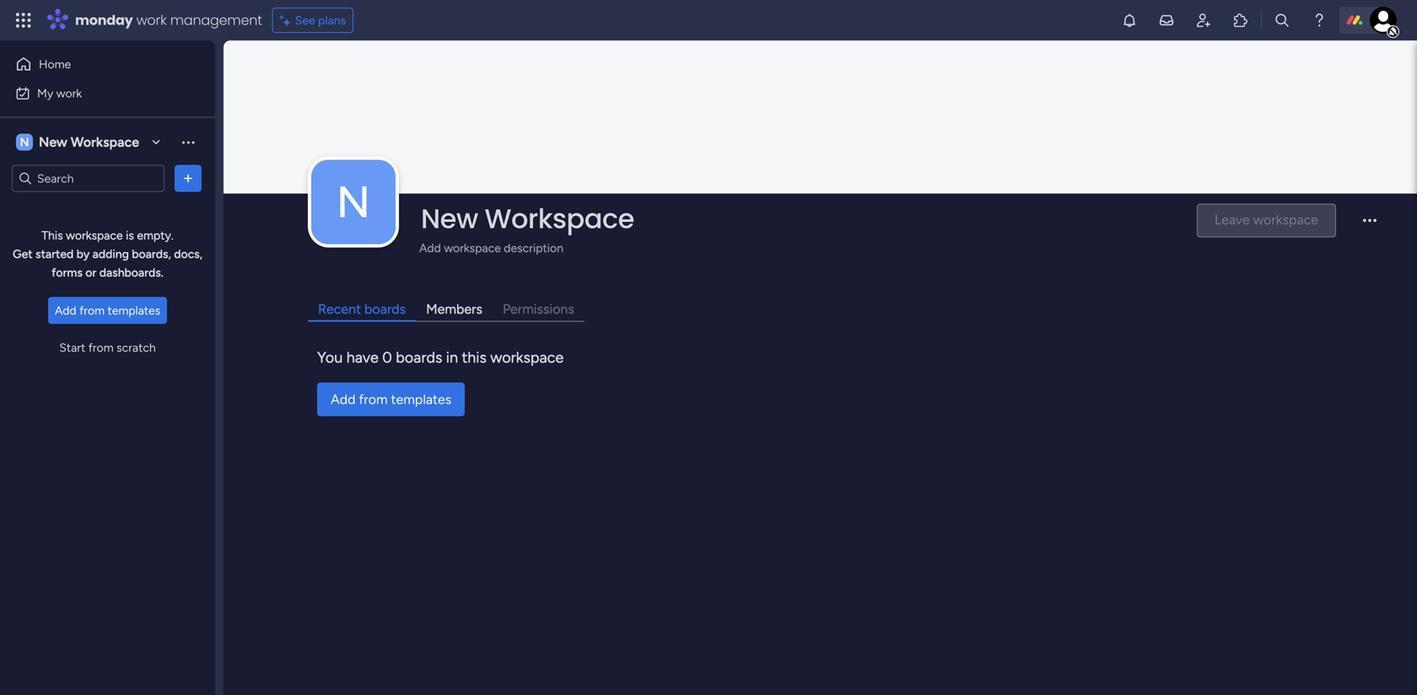 Task type: vqa. For each thing, say whether or not it's contained in the screenshot.
bottom Add
yes



Task type: locate. For each thing, give the bounding box(es) containing it.
0 vertical spatial new workspace
[[39, 134, 139, 150]]

workspace left the description
[[444, 241, 501, 255]]

0 horizontal spatial n
[[20, 135, 29, 149]]

n
[[20, 135, 29, 149], [337, 175, 370, 228]]

workspace down permissions
[[490, 348, 564, 366]]

new
[[39, 134, 67, 150], [421, 200, 478, 237]]

management
[[170, 11, 262, 30]]

0 vertical spatial add from templates
[[55, 303, 160, 318]]

2 vertical spatial from
[[359, 391, 388, 407]]

add workspace description
[[419, 241, 564, 255]]

1 vertical spatial from
[[88, 340, 114, 355]]

boards right recent in the top left of the page
[[365, 301, 406, 317]]

1 vertical spatial new
[[421, 200, 478, 237]]

0 vertical spatial add
[[419, 241, 441, 255]]

1 vertical spatial add from templates button
[[317, 382, 465, 416]]

0 horizontal spatial templates
[[108, 303, 160, 318]]

templates up scratch
[[108, 303, 160, 318]]

add down you
[[331, 391, 356, 407]]

workspace inside this workspace is empty. get started by adding boards, docs, forms or dashboards.
[[66, 228, 123, 243]]

dashboards.
[[99, 265, 164, 280]]

1 horizontal spatial add
[[331, 391, 356, 407]]

0 vertical spatial from
[[79, 303, 105, 318]]

add for the rightmost add from templates button
[[331, 391, 356, 407]]

add from templates for the rightmost add from templates button
[[331, 391, 452, 407]]

description
[[504, 241, 564, 255]]

see plans button
[[272, 8, 354, 33]]

scratch
[[117, 340, 156, 355]]

in
[[446, 348, 458, 366]]

work
[[136, 11, 167, 30], [56, 86, 82, 100]]

add from templates button up start from scratch
[[48, 297, 167, 324]]

0 vertical spatial boards
[[365, 301, 406, 317]]

0 vertical spatial work
[[136, 11, 167, 30]]

0 horizontal spatial add from templates
[[55, 303, 160, 318]]

from
[[79, 303, 105, 318], [88, 340, 114, 355], [359, 391, 388, 407]]

1 vertical spatial workspace
[[485, 200, 634, 237]]

1 vertical spatial work
[[56, 86, 82, 100]]

add up start
[[55, 303, 76, 318]]

or
[[85, 265, 96, 280]]

1 horizontal spatial templates
[[391, 391, 452, 407]]

1 vertical spatial add
[[55, 303, 76, 318]]

New Workspace field
[[417, 200, 1183, 237]]

new workspace up the description
[[421, 200, 634, 237]]

1 horizontal spatial workspace
[[485, 200, 634, 237]]

add from templates down 0
[[331, 391, 452, 407]]

n inside workspace image
[[337, 175, 370, 228]]

1 vertical spatial templates
[[391, 391, 452, 407]]

by
[[77, 247, 90, 261]]

invite members image
[[1196, 12, 1212, 29]]

new workspace
[[39, 134, 139, 150], [421, 200, 634, 237]]

workspace image
[[16, 133, 33, 151]]

1 horizontal spatial n
[[337, 175, 370, 228]]

work for my
[[56, 86, 82, 100]]

add from templates
[[55, 303, 160, 318], [331, 391, 452, 407]]

1 horizontal spatial new workspace
[[421, 200, 634, 237]]

work right my
[[56, 86, 82, 100]]

templates
[[108, 303, 160, 318], [391, 391, 452, 407]]

1 vertical spatial n
[[337, 175, 370, 228]]

workspace for add
[[444, 241, 501, 255]]

this workspace is empty. get started by adding boards, docs, forms or dashboards.
[[13, 228, 202, 280]]

1 vertical spatial add from templates
[[331, 391, 452, 407]]

add from templates button
[[48, 297, 167, 324], [317, 382, 465, 416]]

2 horizontal spatial add
[[419, 241, 441, 255]]

add
[[419, 241, 441, 255], [55, 303, 76, 318], [331, 391, 356, 407]]

new workspace up search in workspace field
[[39, 134, 139, 150]]

workspace up by
[[66, 228, 123, 243]]

workspace
[[66, 228, 123, 243], [444, 241, 501, 255], [490, 348, 564, 366]]

1 vertical spatial new workspace
[[421, 200, 634, 237]]

from for start from scratch button
[[88, 340, 114, 355]]

members
[[426, 301, 483, 317]]

0 horizontal spatial add
[[55, 303, 76, 318]]

work inside button
[[56, 86, 82, 100]]

0 vertical spatial templates
[[108, 303, 160, 318]]

workspace
[[71, 134, 139, 150], [485, 200, 634, 237]]

from for the rightmost add from templates button
[[359, 391, 388, 407]]

0 vertical spatial add from templates button
[[48, 297, 167, 324]]

workspace inside workspace selection element
[[71, 134, 139, 150]]

gary orlando image
[[1370, 7, 1397, 34]]

0 vertical spatial n
[[20, 135, 29, 149]]

from right start
[[88, 340, 114, 355]]

from down or
[[79, 303, 105, 318]]

n for workspace icon
[[20, 135, 29, 149]]

add up members
[[419, 241, 441, 255]]

add for add from templates button to the left
[[55, 303, 76, 318]]

workspace image
[[311, 160, 396, 244]]

1 horizontal spatial add from templates button
[[317, 382, 465, 416]]

adding
[[93, 247, 129, 261]]

0 vertical spatial new
[[39, 134, 67, 150]]

1 horizontal spatial add from templates
[[331, 391, 452, 407]]

workspace for this
[[66, 228, 123, 243]]

you
[[317, 348, 343, 366]]

workspace up search in workspace field
[[71, 134, 139, 150]]

my
[[37, 86, 53, 100]]

empty.
[[137, 228, 174, 243]]

monday work management
[[75, 11, 262, 30]]

0 horizontal spatial new
[[39, 134, 67, 150]]

apps image
[[1233, 12, 1250, 29]]

0 vertical spatial workspace
[[71, 134, 139, 150]]

templates down you have 0 boards in this workspace
[[391, 391, 452, 407]]

0 horizontal spatial new workspace
[[39, 134, 139, 150]]

from for add from templates button to the left
[[79, 303, 105, 318]]

boards
[[365, 301, 406, 317], [396, 348, 442, 366]]

plans
[[318, 13, 346, 27]]

n inside workspace icon
[[20, 135, 29, 149]]

add from templates for add from templates button to the left
[[55, 303, 160, 318]]

add from templates up start from scratch
[[55, 303, 160, 318]]

from down have
[[359, 391, 388, 407]]

new right workspace icon
[[39, 134, 67, 150]]

see
[[295, 13, 315, 27]]

0 horizontal spatial workspace
[[71, 134, 139, 150]]

workspace up the description
[[485, 200, 634, 237]]

add from templates button down 0
[[317, 382, 465, 416]]

boards right 0
[[396, 348, 442, 366]]

0 horizontal spatial work
[[56, 86, 82, 100]]

work right monday
[[136, 11, 167, 30]]

1 horizontal spatial work
[[136, 11, 167, 30]]

workspace selection element
[[16, 132, 142, 152]]

2 vertical spatial add
[[331, 391, 356, 407]]

start from scratch button
[[53, 334, 163, 361]]

new up add workspace description
[[421, 200, 478, 237]]



Task type: describe. For each thing, give the bounding box(es) containing it.
new workspace inside workspace selection element
[[39, 134, 139, 150]]

notifications image
[[1121, 12, 1138, 29]]

templates for add from templates button to the left
[[108, 303, 160, 318]]

recent boards
[[318, 301, 406, 317]]

inbox image
[[1158, 12, 1175, 29]]

options image
[[180, 170, 197, 187]]

get
[[13, 247, 33, 261]]

v2 ellipsis image
[[1363, 219, 1377, 233]]

0
[[382, 348, 392, 366]]

permissions
[[503, 301, 574, 317]]

templates for the rightmost add from templates button
[[391, 391, 452, 407]]

you have 0 boards in this workspace
[[317, 348, 564, 366]]

1 horizontal spatial new
[[421, 200, 478, 237]]

new inside workspace selection element
[[39, 134, 67, 150]]

help image
[[1311, 12, 1328, 29]]

this
[[42, 228, 63, 243]]

n button
[[311, 160, 396, 244]]

this
[[462, 348, 487, 366]]

start from scratch
[[59, 340, 156, 355]]

home
[[39, 57, 71, 71]]

home button
[[10, 51, 181, 78]]

search everything image
[[1274, 12, 1291, 29]]

is
[[126, 228, 134, 243]]

work for monday
[[136, 11, 167, 30]]

forms
[[52, 265, 83, 280]]

0 horizontal spatial add from templates button
[[48, 297, 167, 324]]

monday
[[75, 11, 133, 30]]

my work
[[37, 86, 82, 100]]

1 vertical spatial boards
[[396, 348, 442, 366]]

boards,
[[132, 247, 171, 261]]

n for workspace image
[[337, 175, 370, 228]]

Search in workspace field
[[35, 169, 141, 188]]

workspace options image
[[180, 134, 197, 150]]

recent
[[318, 301, 361, 317]]

docs,
[[174, 247, 202, 261]]

my work button
[[10, 80, 181, 107]]

start
[[59, 340, 85, 355]]

see plans
[[295, 13, 346, 27]]

have
[[347, 348, 379, 366]]

select product image
[[15, 12, 32, 29]]

started
[[35, 247, 74, 261]]



